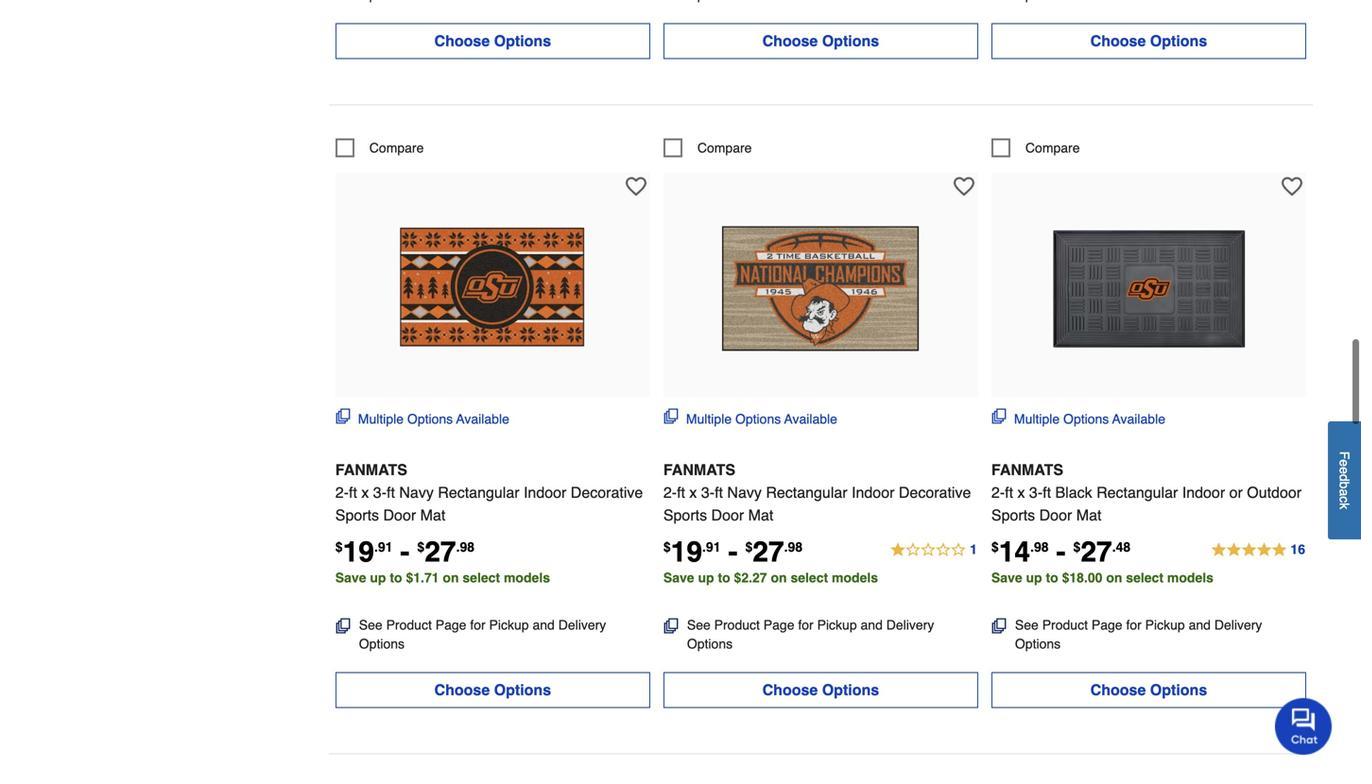 Task type: vqa. For each thing, say whether or not it's contained in the screenshot.
the middle 20
no



Task type: describe. For each thing, give the bounding box(es) containing it.
4 $ from the left
[[745, 542, 753, 557]]

2 fanmats 2-ft x 3-ft navy rectangular indoor decorative sports door mat image from the left
[[717, 184, 925, 392]]

2 delivery from the left
[[886, 620, 934, 635]]

1 pickup from the left
[[489, 620, 529, 635]]

3 and from the left
[[1189, 620, 1211, 635]]

2 $ from the left
[[417, 542, 425, 557]]

5 stars image
[[1210, 541, 1306, 564]]

save up to $1.71 on select models
[[335, 572, 550, 587]]

1 3- from the left
[[373, 486, 387, 503]]

x inside fanmats 2-ft x 3-ft black rectangular indoor or outdoor sports door mat
[[1018, 486, 1025, 503]]

to for 14
[[1046, 572, 1058, 587]]

2 page from the left
[[764, 620, 795, 635]]

f e e d b a c k button
[[1328, 421, 1361, 540]]

3 page from the left
[[1092, 620, 1123, 635]]

$18.00
[[1062, 572, 1103, 587]]

1 multiple from the left
[[358, 413, 404, 429]]

1 button
[[890, 541, 978, 564]]

save up to $18.00 on select models
[[992, 572, 1214, 587]]

multiple options available link for first 'fanmats 2-ft x 3-ft navy rectangular indoor decorative sports door mat' image
[[335, 411, 509, 430]]

1 door from the left
[[383, 508, 416, 526]]

f
[[1337, 451, 1352, 460]]

or
[[1229, 486, 1243, 503]]

available for first 'fanmats 2-ft x 3-ft navy rectangular indoor decorative sports door mat' image
[[456, 413, 509, 429]]

1 ft from the left
[[349, 486, 357, 503]]

3 see from the left
[[1015, 620, 1039, 635]]

1 see product page for pickup and delivery options from the left
[[359, 620, 606, 654]]

1 mat from the left
[[420, 508, 446, 526]]

1 .91 from the left
[[374, 542, 393, 557]]

5 $ from the left
[[992, 542, 999, 557]]

2 and from the left
[[861, 620, 883, 635]]

1 decorative from the left
[[571, 486, 643, 503]]

2 fanmats from the left
[[663, 463, 735, 481]]

2 rectangular from the left
[[766, 486, 848, 503]]

1 to from the left
[[390, 572, 402, 587]]

to for 19
[[718, 572, 730, 587]]

1 multiple options available from the left
[[358, 413, 509, 429]]

5000031287 element
[[335, 140, 424, 159]]

1 up from the left
[[370, 572, 386, 587]]

1 fanmats 2-ft x 3-ft navy rectangular indoor decorative sports door mat image from the left
[[389, 184, 597, 392]]

rectangular inside fanmats 2-ft x 3-ft black rectangular indoor or outdoor sports door mat
[[1097, 486, 1178, 503]]

black
[[1055, 486, 1092, 503]]

2 2- from the left
[[663, 486, 677, 503]]

2 x from the left
[[690, 486, 697, 503]]

1 fanmats 2-ft x 3-ft navy rectangular indoor decorative sports door mat from the left
[[335, 463, 643, 526]]

2 see product page for pickup and delivery options from the left
[[687, 620, 934, 654]]

compare for 3596646 element
[[1026, 142, 1080, 157]]

select for 14
[[1126, 572, 1164, 587]]

compare for 5000031287 element at the left of page
[[369, 142, 424, 157]]

2 for from the left
[[798, 620, 814, 635]]

$14.98-$27.48 element
[[992, 538, 1131, 570]]

2 decorative from the left
[[899, 486, 971, 503]]

1 - from the left
[[400, 538, 410, 570]]

1 rectangular from the left
[[438, 486, 519, 503]]

compare for 5000031369 element
[[697, 142, 752, 157]]

2 mat from the left
[[748, 508, 774, 526]]

2 multiple from the left
[[686, 413, 732, 429]]

2 .98 from the left
[[784, 542, 803, 557]]

27 for save up to $18.00 on select models
[[1081, 538, 1112, 570]]

1 $ from the left
[[335, 542, 343, 557]]

14
[[999, 538, 1030, 570]]

3 heart outline image from the left
[[1282, 178, 1302, 199]]

- for save up to $18.00 on select models
[[1056, 538, 1066, 570]]

3 ft from the left
[[677, 486, 685, 503]]

3 pickup from the left
[[1145, 620, 1185, 635]]

1 product from the left
[[386, 620, 432, 635]]

3- inside fanmats 2-ft x 3-ft black rectangular indoor or outdoor sports door mat
[[1029, 486, 1043, 503]]

1 $19.91-$27.98 element from the left
[[335, 538, 475, 570]]

4 ft from the left
[[715, 486, 723, 503]]

1 navy from the left
[[399, 486, 434, 503]]

1 19 from the left
[[343, 538, 374, 570]]

models for 14
[[1167, 572, 1214, 587]]

2 see from the left
[[687, 620, 711, 635]]

1 save from the left
[[335, 572, 366, 587]]

2 product from the left
[[714, 620, 760, 635]]

2 .91 from the left
[[702, 542, 721, 557]]

3 see product page for pickup and delivery options from the left
[[1015, 620, 1262, 654]]

indoor inside fanmats 2-ft x 3-ft black rectangular indoor or outdoor sports door mat
[[1182, 486, 1225, 503]]

3596646 element
[[992, 140, 1080, 159]]

1 27 from the left
[[425, 538, 456, 570]]

3 product from the left
[[1042, 620, 1088, 635]]

1 heart outline image from the left
[[626, 178, 646, 199]]

2 fanmats 2-ft x 3-ft navy rectangular indoor decorative sports door mat from the left
[[663, 463, 971, 526]]

2 indoor from the left
[[852, 486, 895, 503]]

1 page from the left
[[436, 620, 466, 635]]

$2.27
[[734, 572, 767, 587]]

1 on from the left
[[443, 572, 459, 587]]

save for 14
[[992, 572, 1022, 587]]

1 select from the left
[[463, 572, 500, 587]]



Task type: locate. For each thing, give the bounding box(es) containing it.
2 select from the left
[[791, 572, 828, 587]]

2 horizontal spatial fanmats
[[992, 463, 1064, 481]]

up
[[370, 572, 386, 587], [698, 572, 714, 587], [1026, 572, 1042, 587]]

see down the 14 at the bottom right of the page
[[1015, 620, 1039, 635]]

16 button
[[1210, 541, 1306, 564]]

1 x from the left
[[361, 486, 369, 503]]

1 horizontal spatial mat
[[748, 508, 774, 526]]

multiple
[[358, 413, 404, 429], [686, 413, 732, 429], [1014, 413, 1060, 429]]

2 horizontal spatial see product page for pickup and delivery options
[[1015, 620, 1262, 654]]

1 horizontal spatial sports
[[663, 508, 707, 526]]

0 horizontal spatial save
[[335, 572, 366, 587]]

decorative
[[571, 486, 643, 503], [899, 486, 971, 503]]

0 horizontal spatial .91
[[374, 542, 393, 557]]

2 save from the left
[[663, 572, 694, 587]]

1 compare from the left
[[369, 142, 424, 157]]

0 horizontal spatial multiple
[[358, 413, 404, 429]]

2 horizontal spatial .98
[[1030, 542, 1049, 557]]

rectangular
[[438, 486, 519, 503], [766, 486, 848, 503], [1097, 486, 1178, 503]]

1 horizontal spatial save
[[663, 572, 694, 587]]

0 horizontal spatial fanmats 2-ft x 3-ft navy rectangular indoor decorative sports door mat
[[335, 463, 643, 526]]

.98 inside $ 14 .98 - $ 27 .48
[[1030, 542, 1049, 557]]

1 horizontal spatial navy
[[727, 486, 762, 503]]

2 models from the left
[[832, 572, 878, 587]]

door up $2.27
[[711, 508, 744, 526]]

.91
[[374, 542, 393, 557], [702, 542, 721, 557]]

2- inside fanmats 2-ft x 3-ft black rectangular indoor or outdoor sports door mat
[[992, 486, 1005, 503]]

0 horizontal spatial and
[[533, 620, 555, 635]]

1 horizontal spatial .98
[[784, 542, 803, 557]]

1 horizontal spatial -
[[728, 538, 738, 570]]

0 horizontal spatial 3-
[[373, 486, 387, 503]]

fanmats 2-ft x 3-ft black rectangular indoor or outdoor sports door mat
[[992, 463, 1302, 526]]

3 - from the left
[[1056, 538, 1066, 570]]

on right $1.71
[[443, 572, 459, 587]]

2 pickup from the left
[[817, 620, 857, 635]]

delivery
[[558, 620, 606, 635], [886, 620, 934, 635], [1215, 620, 1262, 635]]

e up b in the bottom of the page
[[1337, 467, 1352, 474]]

1 multiple options available link from the left
[[335, 411, 509, 430]]

0 horizontal spatial decorative
[[571, 486, 643, 503]]

0 horizontal spatial -
[[400, 538, 410, 570]]

1 e from the top
[[1337, 460, 1352, 467]]

3-
[[373, 486, 387, 503], [701, 486, 715, 503], [1029, 486, 1043, 503]]

27
[[425, 538, 456, 570], [753, 538, 784, 570], [1081, 538, 1112, 570]]

2 horizontal spatial for
[[1126, 620, 1142, 635]]

$ 14 .98 - $ 27 .48
[[992, 538, 1131, 570]]

2 horizontal spatial multiple
[[1014, 413, 1060, 429]]

for down save up to $1.71 on select models
[[470, 620, 486, 635]]

navy
[[399, 486, 434, 503], [727, 486, 762, 503]]

fanmats 2-ft x 3-ft black rectangular indoor or outdoor sports door mat image
[[1045, 184, 1253, 392]]

2-
[[335, 486, 349, 503], [663, 486, 677, 503], [992, 486, 1005, 503]]

1 indoor from the left
[[524, 486, 567, 503]]

0 horizontal spatial multiple options available link
[[335, 411, 509, 430]]

see down save up to $1.71 on select models
[[359, 620, 383, 635]]

0 horizontal spatial page
[[436, 620, 466, 635]]

choose options link
[[335, 25, 650, 61], [663, 25, 978, 61], [992, 25, 1306, 61], [335, 674, 650, 710], [663, 674, 978, 710], [992, 674, 1306, 710]]

2 horizontal spatial to
[[1046, 572, 1058, 587]]

3 rectangular from the left
[[1097, 486, 1178, 503]]

mat up save up to $1.71 on select models
[[420, 508, 446, 526]]

- for save up to $2.27 on select models
[[728, 538, 738, 570]]

2 horizontal spatial x
[[1018, 486, 1025, 503]]

navy up $1.71
[[399, 486, 434, 503]]

0 horizontal spatial available
[[456, 413, 509, 429]]

19 up save up to $1.71 on select models
[[343, 538, 374, 570]]

1 horizontal spatial to
[[718, 572, 730, 587]]

chat invite button image
[[1275, 698, 1333, 755]]

3 multiple options available link from the left
[[992, 411, 1166, 430]]

1 horizontal spatial for
[[798, 620, 814, 635]]

compare inside 5000031369 element
[[697, 142, 752, 157]]

2 to from the left
[[718, 572, 730, 587]]

3 x from the left
[[1018, 486, 1025, 503]]

1 horizontal spatial multiple
[[686, 413, 732, 429]]

2 horizontal spatial delivery
[[1215, 620, 1262, 635]]

mat
[[420, 508, 446, 526], [748, 508, 774, 526], [1076, 508, 1102, 526]]

choose options
[[434, 34, 551, 51], [762, 34, 879, 51], [1091, 34, 1207, 51], [434, 683, 551, 701], [762, 683, 879, 701], [1091, 683, 1207, 701]]

save for 19
[[663, 572, 694, 587]]

ft
[[349, 486, 357, 503], [387, 486, 395, 503], [677, 486, 685, 503], [715, 486, 723, 503], [1005, 486, 1013, 503], [1043, 486, 1051, 503]]

2 horizontal spatial multiple options available link
[[992, 411, 1166, 430]]

product
[[386, 620, 432, 635], [714, 620, 760, 635], [1042, 620, 1088, 635]]

1 horizontal spatial decorative
[[899, 486, 971, 503]]

3 to from the left
[[1046, 572, 1058, 587]]

up left $1.71
[[370, 572, 386, 587]]

door up $1.71
[[383, 508, 416, 526]]

compare
[[369, 142, 424, 157], [697, 142, 752, 157], [1026, 142, 1080, 157]]

0 horizontal spatial 27
[[425, 538, 456, 570]]

$19.91-$27.98 element
[[335, 538, 475, 570], [663, 538, 803, 570]]

16
[[1291, 544, 1305, 559]]

2 sports from the left
[[663, 508, 707, 526]]

fanmats
[[335, 463, 407, 481], [663, 463, 735, 481], [992, 463, 1064, 481]]

compare inside 3596646 element
[[1026, 142, 1080, 157]]

3 compare from the left
[[1026, 142, 1080, 157]]

.48
[[1112, 542, 1131, 557]]

1 horizontal spatial indoor
[[852, 486, 895, 503]]

27 up save up to $2.27 on select models
[[753, 538, 784, 570]]

for down save up to $18.00 on select models
[[1126, 620, 1142, 635]]

3 sports from the left
[[992, 508, 1035, 526]]

$ 19 .91 - $ 27 .98
[[335, 538, 475, 570], [663, 538, 803, 570]]

a
[[1337, 489, 1352, 496]]

$1.71
[[406, 572, 439, 587]]

2 available from the left
[[784, 413, 837, 429]]

2 27 from the left
[[753, 538, 784, 570]]

1 horizontal spatial and
[[861, 620, 883, 635]]

2 multiple options available link from the left
[[663, 411, 837, 430]]

for down save up to $2.27 on select models
[[798, 620, 814, 635]]

$ 19 .91 - $ 27 .98 up $1.71
[[335, 538, 475, 570]]

page
[[436, 620, 466, 635], [764, 620, 795, 635], [1092, 620, 1123, 635]]

save left $1.71
[[335, 572, 366, 587]]

2 door from the left
[[711, 508, 744, 526]]

1 horizontal spatial multiple options available link
[[663, 411, 837, 430]]

3 save from the left
[[992, 572, 1022, 587]]

see product page for pickup and delivery options
[[359, 620, 606, 654], [687, 620, 934, 654], [1015, 620, 1262, 654]]

$ 19 .91 - $ 27 .98 up $2.27
[[663, 538, 803, 570]]

2 horizontal spatial up
[[1026, 572, 1042, 587]]

1 available from the left
[[456, 413, 509, 429]]

select for 19
[[791, 572, 828, 587]]

1 .98 from the left
[[456, 542, 475, 557]]

2 horizontal spatial page
[[1092, 620, 1123, 635]]

3 for from the left
[[1126, 620, 1142, 635]]

2 horizontal spatial 27
[[1081, 538, 1112, 570]]

2 e from the top
[[1337, 467, 1352, 474]]

select
[[463, 572, 500, 587], [791, 572, 828, 587], [1126, 572, 1164, 587]]

3 .98 from the left
[[1030, 542, 1049, 557]]

2 horizontal spatial see
[[1015, 620, 1039, 635]]

0 horizontal spatial pickup
[[489, 620, 529, 635]]

2 horizontal spatial sports
[[992, 508, 1035, 526]]

0 horizontal spatial see product page for pickup and delivery options
[[359, 620, 606, 654]]

multiple options available link for the fanmats 2-ft x 3-ft black rectangular indoor or outdoor sports door mat image on the right
[[992, 411, 1166, 430]]

5000031369 element
[[663, 140, 752, 159]]

1 for from the left
[[470, 620, 486, 635]]

e
[[1337, 460, 1352, 467], [1337, 467, 1352, 474]]

19 up save up to $2.27 on select models
[[671, 538, 702, 570]]

1 horizontal spatial fanmats
[[663, 463, 735, 481]]

0 horizontal spatial on
[[443, 572, 459, 587]]

1 sports from the left
[[335, 508, 379, 526]]

2 $ 19 .91 - $ 27 .98 from the left
[[663, 538, 803, 570]]

2 navy from the left
[[727, 486, 762, 503]]

2 multiple options available from the left
[[686, 413, 837, 429]]

product down $18.00
[[1042, 620, 1088, 635]]

save down the 14 at the bottom right of the page
[[992, 572, 1022, 587]]

19
[[343, 538, 374, 570], [671, 538, 702, 570]]

1 horizontal spatial 19
[[671, 538, 702, 570]]

1 horizontal spatial .91
[[702, 542, 721, 557]]

2 ft from the left
[[387, 486, 395, 503]]

mat inside fanmats 2-ft x 3-ft black rectangular indoor or outdoor sports door mat
[[1076, 508, 1102, 526]]

fanmats 2-ft x 3-ft navy rectangular indoor decorative sports door mat
[[335, 463, 643, 526], [663, 463, 971, 526]]

door down black
[[1039, 508, 1072, 526]]

$19.91-$27.98 element up $1.71
[[335, 538, 475, 570]]

27 for save up to $2.27 on select models
[[753, 538, 784, 570]]

1 horizontal spatial $ 19 .91 - $ 27 .98
[[663, 538, 803, 570]]

1
[[970, 544, 977, 559]]

1 horizontal spatial multiple options available
[[686, 413, 837, 429]]

see down save up to $2.27 on select models
[[687, 620, 711, 635]]

3 select from the left
[[1126, 572, 1164, 587]]

1 horizontal spatial delivery
[[886, 620, 934, 635]]

available
[[456, 413, 509, 429], [784, 413, 837, 429], [1112, 413, 1166, 429]]

e up d
[[1337, 460, 1352, 467]]

rectangular up save up to $2.27 on select models
[[766, 486, 848, 503]]

6 ft from the left
[[1043, 486, 1051, 503]]

3 3- from the left
[[1029, 486, 1043, 503]]

2 horizontal spatial indoor
[[1182, 486, 1225, 503]]

.91 up save up to $1.71 on select models
[[374, 542, 393, 557]]

2 horizontal spatial on
[[1106, 572, 1122, 587]]

1 see from the left
[[359, 620, 383, 635]]

1 horizontal spatial 3-
[[701, 486, 715, 503]]

available for 1st 'fanmats 2-ft x 3-ft navy rectangular indoor decorative sports door mat' image from right
[[784, 413, 837, 429]]

1 horizontal spatial 27
[[753, 538, 784, 570]]

1 horizontal spatial see
[[687, 620, 711, 635]]

1 horizontal spatial $19.91-$27.98 element
[[663, 538, 803, 570]]

fanmats inside fanmats 2-ft x 3-ft black rectangular indoor or outdoor sports door mat
[[992, 463, 1064, 481]]

and
[[533, 620, 555, 635], [861, 620, 883, 635], [1189, 620, 1211, 635]]

3 $ from the left
[[663, 542, 671, 557]]

pickup down save up to $2.27 on select models
[[817, 620, 857, 635]]

select right $2.27
[[791, 572, 828, 587]]

save
[[335, 572, 366, 587], [663, 572, 694, 587], [992, 572, 1022, 587]]

door inside fanmats 2-ft x 3-ft black rectangular indoor or outdoor sports door mat
[[1039, 508, 1072, 526]]

2 horizontal spatial heart outline image
[[1282, 178, 1302, 199]]

2 horizontal spatial and
[[1189, 620, 1211, 635]]

multiple options available
[[358, 413, 509, 429], [686, 413, 837, 429], [1014, 413, 1166, 429]]

- up $2.27
[[728, 538, 738, 570]]

$
[[335, 542, 343, 557], [417, 542, 425, 557], [663, 542, 671, 557], [745, 542, 753, 557], [992, 542, 999, 557], [1073, 542, 1081, 557]]

27 up save up to $18.00 on select models
[[1081, 538, 1112, 570]]

3 indoor from the left
[[1182, 486, 1225, 503]]

multiple options available link for 1st 'fanmats 2-ft x 3-ft navy rectangular indoor decorative sports door mat' image from right
[[663, 411, 837, 430]]

fanmats 2-ft x 3-ft navy rectangular indoor decorative sports door mat image
[[389, 184, 597, 392], [717, 184, 925, 392]]

up for 19
[[698, 572, 714, 587]]

up down the 14 at the bottom right of the page
[[1026, 572, 1042, 587]]

1 star image
[[890, 541, 978, 564]]

0 horizontal spatial fanmats 2-ft x 3-ft navy rectangular indoor decorative sports door mat image
[[389, 184, 597, 392]]

2 horizontal spatial save
[[992, 572, 1022, 587]]

6 $ from the left
[[1073, 542, 1081, 557]]

product down $1.71
[[386, 620, 432, 635]]

heart outline image
[[626, 178, 646, 199], [954, 178, 974, 199], [1282, 178, 1302, 199]]

3 multiple from the left
[[1014, 413, 1060, 429]]

$19.91-$27.98 element up $2.27
[[663, 538, 803, 570]]

0 horizontal spatial x
[[361, 486, 369, 503]]

0 horizontal spatial door
[[383, 508, 416, 526]]

3 2- from the left
[[992, 486, 1005, 503]]

0 horizontal spatial indoor
[[524, 486, 567, 503]]

0 horizontal spatial up
[[370, 572, 386, 587]]

1 delivery from the left
[[558, 620, 606, 635]]

0 horizontal spatial to
[[390, 572, 402, 587]]

.91 up save up to $2.27 on select models
[[702, 542, 721, 557]]

1 horizontal spatial x
[[690, 486, 697, 503]]

select right $1.71
[[463, 572, 500, 587]]

0 horizontal spatial navy
[[399, 486, 434, 503]]

product down $2.27
[[714, 620, 760, 635]]

c
[[1337, 496, 1352, 503]]

0 horizontal spatial select
[[463, 572, 500, 587]]

navy up $2.27
[[727, 486, 762, 503]]

3 multiple options available from the left
[[1014, 413, 1166, 429]]

rectangular up .48
[[1097, 486, 1178, 503]]

on right $2.27
[[771, 572, 787, 587]]

1 horizontal spatial compare
[[697, 142, 752, 157]]

select down .48
[[1126, 572, 1164, 587]]

options
[[494, 34, 551, 51], [822, 34, 879, 51], [1150, 34, 1207, 51], [407, 413, 453, 429], [735, 413, 781, 429], [1064, 413, 1109, 429], [359, 638, 405, 654], [687, 638, 733, 654], [1015, 638, 1061, 654], [494, 683, 551, 701], [822, 683, 879, 701], [1150, 683, 1207, 701]]

to down $ 14 .98 - $ 27 .48
[[1046, 572, 1058, 587]]

to left $2.27
[[718, 572, 730, 587]]

up for 14
[[1026, 572, 1042, 587]]

0 horizontal spatial $ 19 .91 - $ 27 .98
[[335, 538, 475, 570]]

1 horizontal spatial on
[[771, 572, 787, 587]]

mat up save up to $2.27 on select models
[[748, 508, 774, 526]]

door
[[383, 508, 416, 526], [711, 508, 744, 526], [1039, 508, 1072, 526]]

available for the fanmats 2-ft x 3-ft black rectangular indoor or outdoor sports door mat image on the right
[[1112, 413, 1166, 429]]

0 horizontal spatial multiple options available
[[358, 413, 509, 429]]

2 horizontal spatial models
[[1167, 572, 1214, 587]]

b
[[1337, 482, 1352, 489]]

see product page for pickup and delivery options down save up to $18.00 on select models
[[1015, 620, 1262, 654]]

to
[[390, 572, 402, 587], [718, 572, 730, 587], [1046, 572, 1058, 587]]

0 horizontal spatial sports
[[335, 508, 379, 526]]

2 horizontal spatial product
[[1042, 620, 1088, 635]]

1 horizontal spatial see product page for pickup and delivery options
[[687, 620, 934, 654]]

2 horizontal spatial rectangular
[[1097, 486, 1178, 503]]

x
[[361, 486, 369, 503], [690, 486, 697, 503], [1018, 486, 1025, 503]]

pickup
[[489, 620, 529, 635], [817, 620, 857, 635], [1145, 620, 1185, 635]]

sports
[[335, 508, 379, 526], [663, 508, 707, 526], [992, 508, 1035, 526]]

-
[[400, 538, 410, 570], [728, 538, 738, 570], [1056, 538, 1066, 570]]

2 3- from the left
[[701, 486, 715, 503]]

save up to $2.27 on select models
[[663, 572, 878, 587]]

2 horizontal spatial -
[[1056, 538, 1066, 570]]

pickup down save up to $1.71 on select models
[[489, 620, 529, 635]]

5 ft from the left
[[1005, 486, 1013, 503]]

1 horizontal spatial available
[[784, 413, 837, 429]]

2 horizontal spatial multiple options available
[[1014, 413, 1166, 429]]

1 horizontal spatial models
[[832, 572, 878, 587]]

1 horizontal spatial up
[[698, 572, 714, 587]]

3 available from the left
[[1112, 413, 1166, 429]]

k
[[1337, 503, 1352, 510]]

1 2- from the left
[[335, 486, 349, 503]]

0 horizontal spatial rectangular
[[438, 486, 519, 503]]

0 horizontal spatial compare
[[369, 142, 424, 157]]

page down save up to $18.00 on select models
[[1092, 620, 1123, 635]]

3 models from the left
[[1167, 572, 1214, 587]]

choose
[[434, 34, 490, 51], [762, 34, 818, 51], [1091, 34, 1146, 51], [434, 683, 490, 701], [762, 683, 818, 701], [1091, 683, 1146, 701]]

0 horizontal spatial for
[[470, 620, 486, 635]]

.98
[[456, 542, 475, 557], [784, 542, 803, 557], [1030, 542, 1049, 557]]

see product page for pickup and delivery options down save up to $2.27 on select models
[[687, 620, 934, 654]]

27 up save up to $1.71 on select models
[[425, 538, 456, 570]]

for
[[470, 620, 486, 635], [798, 620, 814, 635], [1126, 620, 1142, 635]]

0 horizontal spatial fanmats
[[335, 463, 407, 481]]

0 horizontal spatial .98
[[456, 542, 475, 557]]

on
[[443, 572, 459, 587], [771, 572, 787, 587], [1106, 572, 1122, 587]]

2 - from the left
[[728, 538, 738, 570]]

page down save up to $1.71 on select models
[[436, 620, 466, 635]]

rectangular up save up to $1.71 on select models
[[438, 486, 519, 503]]

mat down black
[[1076, 508, 1102, 526]]

1 horizontal spatial heart outline image
[[954, 178, 974, 199]]

2 19 from the left
[[671, 538, 702, 570]]

3 fanmats from the left
[[992, 463, 1064, 481]]

1 horizontal spatial product
[[714, 620, 760, 635]]

3 27 from the left
[[1081, 538, 1112, 570]]

1 horizontal spatial pickup
[[817, 620, 857, 635]]

1 horizontal spatial select
[[791, 572, 828, 587]]

multiple options available link
[[335, 411, 509, 430], [663, 411, 837, 430], [992, 411, 1166, 430]]

0 horizontal spatial see
[[359, 620, 383, 635]]

1 fanmats from the left
[[335, 463, 407, 481]]

on down .48
[[1106, 572, 1122, 587]]

d
[[1337, 474, 1352, 482]]

1 and from the left
[[533, 620, 555, 635]]

1 horizontal spatial fanmats 2-ft x 3-ft navy rectangular indoor decorative sports door mat image
[[717, 184, 925, 392]]

sports inside fanmats 2-ft x 3-ft black rectangular indoor or outdoor sports door mat
[[992, 508, 1035, 526]]

2 horizontal spatial door
[[1039, 508, 1072, 526]]

see product page for pickup and delivery options down save up to $1.71 on select models
[[359, 620, 606, 654]]

outdoor
[[1247, 486, 1302, 503]]

indoor
[[524, 486, 567, 503], [852, 486, 895, 503], [1182, 486, 1225, 503]]

models
[[504, 572, 550, 587], [832, 572, 878, 587], [1167, 572, 1214, 587]]

1 horizontal spatial 2-
[[663, 486, 677, 503]]

- up $18.00
[[1056, 538, 1066, 570]]

f e e d b a c k
[[1337, 451, 1352, 510]]

0 horizontal spatial $19.91-$27.98 element
[[335, 538, 475, 570]]

compare inside 5000031287 element
[[369, 142, 424, 157]]

2 $19.91-$27.98 element from the left
[[663, 538, 803, 570]]

3 delivery from the left
[[1215, 620, 1262, 635]]

- up $1.71
[[400, 538, 410, 570]]

2 horizontal spatial mat
[[1076, 508, 1102, 526]]

2 on from the left
[[771, 572, 787, 587]]

1 $ 19 .91 - $ 27 .98 from the left
[[335, 538, 475, 570]]

1 horizontal spatial page
[[764, 620, 795, 635]]

save left $2.27
[[663, 572, 694, 587]]

see
[[359, 620, 383, 635], [687, 620, 711, 635], [1015, 620, 1039, 635]]

on for 14
[[1106, 572, 1122, 587]]

to left $1.71
[[390, 572, 402, 587]]

1 models from the left
[[504, 572, 550, 587]]

0 horizontal spatial product
[[386, 620, 432, 635]]

0 horizontal spatial 19
[[343, 538, 374, 570]]

2 horizontal spatial compare
[[1026, 142, 1080, 157]]

pickup down save up to $18.00 on select models
[[1145, 620, 1185, 635]]

page down save up to $2.27 on select models
[[764, 620, 795, 635]]

on for 19
[[771, 572, 787, 587]]

models for 19
[[832, 572, 878, 587]]

2 horizontal spatial pickup
[[1145, 620, 1185, 635]]

up left $2.27
[[698, 572, 714, 587]]

2 heart outline image from the left
[[954, 178, 974, 199]]



